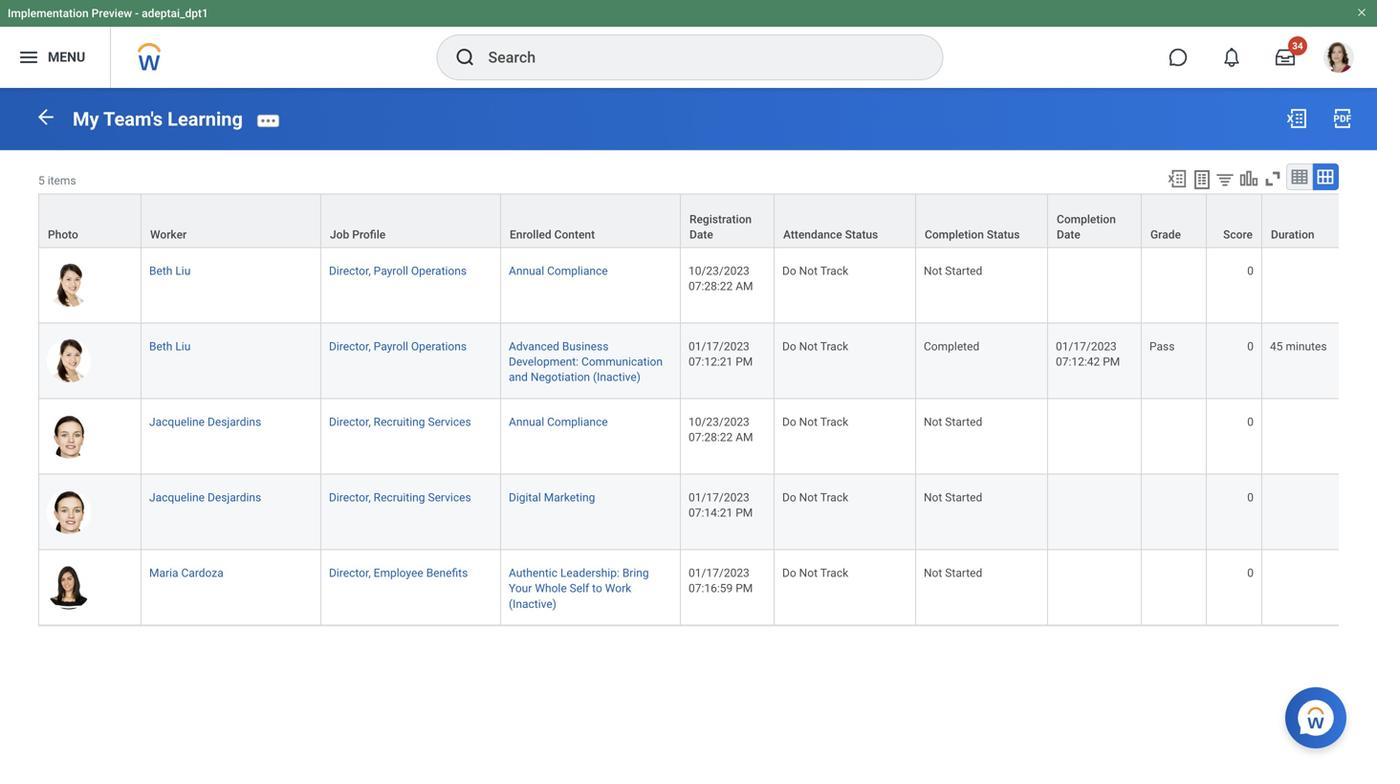 Task type: describe. For each thing, give the bounding box(es) containing it.
not started element for do not track element related to digital marketing link
[[924, 487, 982, 505]]

minutes
[[1286, 340, 1327, 353]]

enrolled content column header
[[501, 193, 681, 249]]

completion status column header
[[916, 193, 1048, 249]]

jacqueline for annual compliance
[[149, 416, 205, 429]]

table image
[[1290, 168, 1309, 187]]

beth liu link for advanced
[[149, 336, 191, 353]]

jacqueline desjardins for digital
[[149, 491, 261, 505]]

digital marketing
[[509, 491, 595, 505]]

do for "authentic leadership: bring your whole self to work (inactive)" link
[[782, 567, 796, 580]]

my team's learning
[[73, 108, 243, 131]]

07:28:22 for first annual compliance link's do not track element
[[689, 280, 733, 293]]

photo column header
[[38, 193, 142, 249]]

director, recruiting services link for digital
[[329, 487, 471, 505]]

do not track for advanced business development: communication and negotiation (inactive) link's do not track element
[[782, 340, 849, 353]]

45
[[1270, 340, 1283, 353]]

completion status
[[925, 228, 1020, 241]]

do for 2nd annual compliance link from the top
[[782, 416, 796, 429]]

export to excel image
[[1167, 169, 1188, 190]]

started for not started element associated with first annual compliance link's do not track element
[[945, 264, 982, 278]]

enrolled content
[[510, 228, 595, 241]]

duration button
[[1262, 194, 1365, 247]]

job profile
[[330, 228, 386, 241]]

negotiation
[[531, 371, 590, 384]]

job
[[330, 228, 349, 241]]

authentic leadership: bring your whole self to work (inactive) link
[[509, 563, 649, 611]]

4 row from the top
[[38, 399, 1377, 475]]

5
[[38, 174, 45, 188]]

pm for 01/17/2023 07:14:21 pm
[[736, 507, 753, 520]]

registration date
[[690, 213, 752, 241]]

01/17/2023 for 07:14:21
[[689, 491, 750, 505]]

beth for advanced
[[149, 340, 173, 353]]

profile logan mcneil image
[[1324, 42, 1354, 77]]

export to worksheets image
[[1191, 169, 1214, 191]]

2 annual compliance link from the top
[[509, 412, 608, 429]]

beth liu link for annual
[[149, 260, 191, 278]]

started for not started element associated with do not track element for "authentic leadership: bring your whole self to work (inactive)" link
[[945, 567, 982, 580]]

communication
[[582, 355, 663, 369]]

learning
[[167, 108, 243, 131]]

menu button
[[0, 27, 110, 88]]

enrolled
[[510, 228, 552, 241]]

toolbar inside my team's learning main content
[[1158, 164, 1339, 193]]

expand table image
[[1316, 168, 1335, 187]]

-
[[135, 7, 139, 20]]

beth for annual
[[149, 264, 173, 278]]

pass element
[[1150, 336, 1175, 353]]

employee's photo (beth liu) image for fifth row from the bottom
[[47, 339, 91, 383]]

2 compliance from the top
[[547, 416, 608, 429]]

completion date button
[[1048, 194, 1141, 247]]

development:
[[509, 355, 579, 369]]

inbox large image
[[1276, 48, 1295, 67]]

work
[[605, 582, 631, 596]]

1 0 from the top
[[1247, 264, 1254, 278]]

profile
[[352, 228, 386, 241]]

01/17/2023 for 07:12:42
[[1056, 340, 1117, 353]]

do not track element for "authentic leadership: bring your whole self to work (inactive)" link
[[782, 563, 849, 580]]

employee
[[374, 567, 423, 580]]

director, payroll operations for annual
[[329, 264, 467, 278]]

track for advanced business development: communication and negotiation (inactive) link
[[820, 340, 849, 353]]

advanced business development: communication and negotiation (inactive)
[[509, 340, 663, 384]]

select to filter grid data image
[[1215, 169, 1236, 190]]

worker button
[[142, 194, 320, 247]]

attendance status button
[[775, 194, 915, 247]]

1 annual compliance link from the top
[[509, 260, 608, 278]]

am for first annual compliance link's do not track element
[[736, 280, 753, 293]]

menu
[[48, 49, 85, 65]]

2 director, from the top
[[329, 340, 371, 353]]

maria
[[149, 567, 178, 580]]

cardoza
[[181, 567, 224, 580]]

10/23/2023 for first annual compliance link's do not track element
[[689, 264, 750, 278]]

marketing
[[544, 491, 595, 505]]

0 for advanced business development: communication and negotiation (inactive) link
[[1247, 340, 1254, 353]]

do not track element for advanced business development: communication and negotiation (inactive) link
[[782, 336, 849, 353]]

registration
[[690, 213, 752, 226]]

beth liu for advanced
[[149, 340, 191, 353]]

employee's photo (beth liu) image for row containing registration date
[[47, 263, 91, 307]]

not started element for do not track element corresponding to 2nd annual compliance link from the top
[[924, 412, 982, 429]]

implementation
[[8, 7, 89, 20]]

do not track for first annual compliance link's do not track element
[[782, 264, 849, 278]]

photo button
[[39, 194, 141, 247]]

implementation preview -   adeptai_dpt1
[[8, 7, 208, 20]]

and
[[509, 371, 528, 384]]

digital marketing link
[[509, 487, 595, 505]]

pass
[[1150, 340, 1175, 353]]

1 employee's photo (jacqueline desjardins) image from the top
[[47, 415, 91, 459]]

score
[[1223, 228, 1253, 241]]

completion date column header
[[1048, 193, 1142, 249]]

services for annual compliance
[[428, 416, 471, 429]]

liu for advanced business development: communication and negotiation (inactive)
[[175, 340, 191, 353]]

bring
[[622, 567, 649, 580]]

fullscreen image
[[1262, 169, 1284, 190]]

pm for 01/17/2023 07:16:59 pm
[[736, 582, 753, 596]]

leadership:
[[560, 567, 620, 580]]

07:28:22 for do not track element corresponding to 2nd annual compliance link from the top
[[689, 431, 733, 444]]

attendance status
[[783, 228, 878, 241]]

completed element
[[924, 336, 980, 353]]

5 items
[[38, 174, 76, 188]]

advanced business development: communication and negotiation (inactive) link
[[509, 336, 663, 384]]

director, employee benefits
[[329, 567, 468, 580]]

07:14:21
[[689, 507, 733, 520]]

(inactive) inside advanced business development: communication and negotiation (inactive)
[[593, 371, 641, 384]]

export to excel image
[[1285, 107, 1308, 130]]

menu banner
[[0, 0, 1377, 88]]

10/23/2023 07:28:22 am for 2nd annual compliance link from the top
[[689, 416, 753, 444]]

track for "authentic leadership: bring your whole self to work (inactive)" link
[[820, 567, 849, 580]]

grade button
[[1142, 194, 1206, 247]]

director, payroll operations for advanced
[[329, 340, 467, 353]]

10/23/2023 07:28:22 am for first annual compliance link
[[689, 264, 753, 293]]

team's
[[103, 108, 163, 131]]

do for advanced business development: communication and negotiation (inactive) link
[[782, 340, 796, 353]]

3 0 from the top
[[1247, 416, 1254, 429]]

to
[[592, 582, 602, 596]]

my team's learning element
[[73, 108, 243, 131]]

Search Workday  search field
[[488, 36, 903, 78]]

preview
[[92, 7, 132, 20]]

benefits
[[426, 567, 468, 580]]

01/17/2023 for 07:16:59
[[689, 567, 750, 580]]

whole
[[535, 582, 567, 596]]

attendance status column header
[[775, 193, 916, 249]]

director, payroll operations link for annual compliance
[[329, 260, 467, 278]]

row containing maria cardoza
[[38, 551, 1377, 626]]



Task type: locate. For each thing, give the bounding box(es) containing it.
1 not started element from the top
[[924, 260, 982, 278]]

5 do not track element from the top
[[782, 563, 849, 580]]

3 not started from the top
[[924, 491, 982, 505]]

2 beth from the top
[[149, 340, 173, 353]]

07:12:42
[[1056, 355, 1100, 369]]

annual compliance link down negotiation
[[509, 412, 608, 429]]

do not track for do not track element related to digital marketing link
[[782, 491, 849, 505]]

beth liu
[[149, 264, 191, 278], [149, 340, 191, 353]]

1 vertical spatial jacqueline desjardins
[[149, 491, 261, 505]]

1 horizontal spatial (inactive)
[[593, 371, 641, 384]]

07:16:59
[[689, 582, 733, 596]]

worker column header
[[142, 193, 321, 249]]

self
[[570, 582, 589, 596]]

2 employee's photo (beth liu) image from the top
[[47, 339, 91, 383]]

1 services from the top
[[428, 416, 471, 429]]

close environment banner image
[[1356, 7, 1368, 18]]

annual down the and
[[509, 416, 544, 429]]

payroll for annual compliance
[[374, 264, 408, 278]]

status left completion date
[[987, 228, 1020, 241]]

4 track from the top
[[820, 491, 849, 505]]

employee's photo (beth liu) image
[[47, 263, 91, 307], [47, 339, 91, 383]]

worker
[[150, 228, 187, 241]]

1 vertical spatial beth liu
[[149, 340, 191, 353]]

pm inside 01/17/2023 07:12:21 pm
[[736, 355, 753, 369]]

director, recruiting services link
[[329, 412, 471, 429], [329, 487, 471, 505]]

status for completion status
[[987, 228, 1020, 241]]

0 vertical spatial employee's photo (jacqueline desjardins) image
[[47, 415, 91, 459]]

authentic
[[509, 567, 558, 580]]

1 vertical spatial director, recruiting services link
[[329, 487, 471, 505]]

row containing registration date
[[38, 193, 1377, 249]]

4 not started from the top
[[924, 567, 982, 580]]

not started element for do not track element for "authentic leadership: bring your whole self to work (inactive)" link
[[924, 563, 982, 580]]

1 row from the top
[[38, 193, 1377, 249]]

view printable version (pdf) image
[[1331, 107, 1354, 130]]

compliance down content
[[547, 264, 608, 278]]

2 director, recruiting services from the top
[[329, 491, 471, 505]]

0 vertical spatial completion
[[1057, 213, 1116, 226]]

1 track from the top
[[820, 264, 849, 278]]

2 date from the left
[[1057, 228, 1081, 241]]

recruiting for digital marketing
[[374, 491, 425, 505]]

1 horizontal spatial status
[[987, 228, 1020, 241]]

01/17/2023 07:12:21 pm
[[689, 340, 753, 369]]

(inactive) down your at the bottom left of page
[[509, 598, 557, 611]]

2 not started from the top
[[924, 416, 982, 429]]

2 operations from the top
[[411, 340, 467, 353]]

0 vertical spatial operations
[[411, 264, 467, 278]]

operations left "advanced"
[[411, 340, 467, 353]]

07:12:21
[[689, 355, 733, 369]]

(inactive)
[[593, 371, 641, 384], [509, 598, 557, 611]]

maria cardoza link
[[149, 563, 224, 580]]

1 annual from the top
[[509, 264, 544, 278]]

desjardins
[[208, 416, 261, 429], [208, 491, 261, 505]]

1 10/23/2023 from the top
[[689, 264, 750, 278]]

date right completion status column header
[[1057, 228, 1081, 241]]

adeptai_dpt1
[[142, 7, 208, 20]]

10/23/2023 for do not track element corresponding to 2nd annual compliance link from the top
[[689, 416, 750, 429]]

track for digital marketing link
[[820, 491, 849, 505]]

1 vertical spatial completion
[[925, 228, 984, 241]]

4 not started element from the top
[[924, 563, 982, 580]]

pm for 01/17/2023 07:12:42 pm
[[1103, 355, 1120, 369]]

not started
[[924, 264, 982, 278], [924, 416, 982, 429], [924, 491, 982, 505], [924, 567, 982, 580]]

photo
[[48, 228, 78, 241]]

2 status from the left
[[987, 228, 1020, 241]]

desjardins for annual
[[208, 416, 261, 429]]

my team's learning - expand/collapse chart image
[[1239, 169, 1260, 190]]

completion for date
[[1057, 213, 1116, 226]]

1 beth from the top
[[149, 264, 173, 278]]

2 am from the top
[[736, 431, 753, 444]]

3 director, from the top
[[329, 416, 371, 429]]

1 status from the left
[[845, 228, 878, 241]]

01/17/2023 inside 01/17/2023 07:14:21 pm
[[689, 491, 750, 505]]

1 jacqueline from the top
[[149, 416, 205, 429]]

1 vertical spatial employee's photo (beth liu) image
[[47, 339, 91, 383]]

am down registration date
[[736, 280, 753, 293]]

grade column header
[[1142, 193, 1207, 249]]

1 vertical spatial compliance
[[547, 416, 608, 429]]

2 not started element from the top
[[924, 412, 982, 429]]

2 track from the top
[[820, 340, 849, 353]]

10/23/2023 07:28:22 am down registration date
[[689, 264, 753, 293]]

1 vertical spatial annual compliance link
[[509, 412, 608, 429]]

01/17/2023 up 07:12:21
[[689, 340, 750, 353]]

2 director, payroll operations from the top
[[329, 340, 467, 353]]

1 vertical spatial (inactive)
[[509, 598, 557, 611]]

annual compliance for first annual compliance link
[[509, 264, 608, 278]]

2 liu from the top
[[175, 340, 191, 353]]

1 director, from the top
[[329, 264, 371, 278]]

annual for 2nd annual compliance link from the top
[[509, 416, 544, 429]]

started
[[945, 264, 982, 278], [945, 416, 982, 429], [945, 491, 982, 505], [945, 567, 982, 580]]

1 vertical spatial 07:28:22
[[689, 431, 733, 444]]

pm inside 01/17/2023 07:12:42 pm
[[1103, 355, 1120, 369]]

0 for digital marketing link
[[1247, 491, 1254, 505]]

1 vertical spatial annual
[[509, 416, 544, 429]]

attendance
[[783, 228, 842, 241]]

track for 2nd annual compliance link from the top
[[820, 416, 849, 429]]

completion inside popup button
[[925, 228, 984, 241]]

1 director, recruiting services link from the top
[[329, 412, 471, 429]]

2 payroll from the top
[[374, 340, 408, 353]]

2 0 from the top
[[1247, 340, 1254, 353]]

0 vertical spatial 10/23/2023
[[689, 264, 750, 278]]

jacqueline desjardins link
[[149, 412, 261, 429], [149, 487, 261, 505]]

recruiting for annual compliance
[[374, 416, 425, 429]]

1 jacqueline desjardins link from the top
[[149, 412, 261, 429]]

beth liu link
[[149, 260, 191, 278], [149, 336, 191, 353]]

2 desjardins from the top
[[208, 491, 261, 505]]

employee's photo (maria cardoza) image
[[47, 566, 91, 610]]

director, for authentic leadership: bring your whole self to work (inactive)
[[329, 567, 371, 580]]

pm for 01/17/2023 07:12:21 pm
[[736, 355, 753, 369]]

1 vertical spatial annual compliance
[[509, 416, 608, 429]]

0 vertical spatial am
[[736, 280, 753, 293]]

job profile button
[[321, 194, 500, 247]]

0 vertical spatial director, recruiting services link
[[329, 412, 471, 429]]

0 vertical spatial annual compliance
[[509, 264, 608, 278]]

do not track for do not track element for "authentic leadership: bring your whole self to work (inactive)" link
[[782, 567, 849, 580]]

grade
[[1151, 228, 1181, 241]]

track for first annual compliance link
[[820, 264, 849, 278]]

07:28:22 up 01/17/2023 07:14:21 pm
[[689, 431, 733, 444]]

4 started from the top
[[945, 567, 982, 580]]

3 row from the top
[[38, 324, 1377, 399]]

director, recruiting services for annual compliance
[[329, 416, 471, 429]]

jacqueline desjardins link for digital
[[149, 487, 261, 505]]

1 do not track from the top
[[782, 264, 849, 278]]

started for not started element for do not track element related to digital marketing link
[[945, 491, 982, 505]]

employee's photo (jacqueline desjardins) image
[[47, 415, 91, 459], [47, 490, 91, 534]]

jacqueline desjardins for annual
[[149, 416, 261, 429]]

annual compliance down the enrolled content
[[509, 264, 608, 278]]

score column header
[[1207, 193, 1262, 249]]

4 do not track element from the top
[[782, 487, 849, 505]]

date
[[690, 228, 713, 241], [1057, 228, 1081, 241]]

am
[[736, 280, 753, 293], [736, 431, 753, 444]]

1 vertical spatial liu
[[175, 340, 191, 353]]

0 horizontal spatial status
[[845, 228, 878, 241]]

maria cardoza
[[149, 567, 224, 580]]

0 vertical spatial annual
[[509, 264, 544, 278]]

director, payroll operations link
[[329, 260, 467, 278], [329, 336, 467, 353]]

annual
[[509, 264, 544, 278], [509, 416, 544, 429]]

2 jacqueline from the top
[[149, 491, 205, 505]]

0 vertical spatial recruiting
[[374, 416, 425, 429]]

0 vertical spatial jacqueline desjardins link
[[149, 412, 261, 429]]

1 07:28:22 from the top
[[689, 280, 733, 293]]

job profile column header
[[321, 193, 501, 249]]

5 director, from the top
[[329, 567, 371, 580]]

01/17/2023 for 07:12:21
[[689, 340, 750, 353]]

1 director, recruiting services from the top
[[329, 416, 471, 429]]

0 horizontal spatial date
[[690, 228, 713, 241]]

status inside popup button
[[987, 228, 1020, 241]]

am for do not track element corresponding to 2nd annual compliance link from the top
[[736, 431, 753, 444]]

10/23/2023 07:28:22 am down 07:12:21
[[689, 416, 753, 444]]

pm right 07:14:21
[[736, 507, 753, 520]]

4 do from the top
[[782, 491, 796, 505]]

1 vertical spatial 10/23/2023
[[689, 416, 750, 429]]

45 minutes
[[1270, 340, 1327, 353]]

5 do not track from the top
[[782, 567, 849, 580]]

01/17/2023 up 07:12:42
[[1056, 340, 1117, 353]]

do not track element for first annual compliance link
[[782, 260, 849, 278]]

not started for digital marketing link
[[924, 491, 982, 505]]

6 row from the top
[[38, 551, 1377, 626]]

pm inside 01/17/2023 07:14:21 pm
[[736, 507, 753, 520]]

content
[[554, 228, 595, 241]]

2 employee's photo (jacqueline desjardins) image from the top
[[47, 490, 91, 534]]

your
[[509, 582, 532, 596]]

director, for annual compliance
[[329, 416, 371, 429]]

recruiting
[[374, 416, 425, 429], [374, 491, 425, 505]]

0 vertical spatial jacqueline desjardins
[[149, 416, 261, 429]]

1 do from the top
[[782, 264, 796, 278]]

beth
[[149, 264, 173, 278], [149, 340, 173, 353]]

2 started from the top
[[945, 416, 982, 429]]

date inside registration date
[[690, 228, 713, 241]]

07:28:22 down registration date
[[689, 280, 733, 293]]

1 do not track element from the top
[[782, 260, 849, 278]]

2 jacqueline desjardins from the top
[[149, 491, 261, 505]]

2 beth liu from the top
[[149, 340, 191, 353]]

1 am from the top
[[736, 280, 753, 293]]

date for completion date
[[1057, 228, 1081, 241]]

2 beth liu link from the top
[[149, 336, 191, 353]]

operations for advanced business development: communication and negotiation (inactive)
[[411, 340, 467, 353]]

0 vertical spatial (inactive)
[[593, 371, 641, 384]]

0 vertical spatial director, payroll operations
[[329, 264, 467, 278]]

completion inside popup button
[[1057, 213, 1116, 226]]

1 vertical spatial director, payroll operations link
[[329, 336, 467, 353]]

1 annual compliance from the top
[[509, 264, 608, 278]]

completed
[[924, 340, 980, 353]]

payroll
[[374, 264, 408, 278], [374, 340, 408, 353]]

0 vertical spatial liu
[[175, 264, 191, 278]]

0 for "authentic leadership: bring your whole self to work (inactive)" link
[[1247, 567, 1254, 580]]

started for not started element associated with do not track element corresponding to 2nd annual compliance link from the top
[[945, 416, 982, 429]]

0 horizontal spatial (inactive)
[[509, 598, 557, 611]]

01/17/2023
[[689, 340, 750, 353], [1056, 340, 1117, 353], [689, 491, 750, 505], [689, 567, 750, 580]]

01/17/2023 07:16:59 pm
[[689, 567, 753, 596]]

10/23/2023 down registration date
[[689, 264, 750, 278]]

2 annual from the top
[[509, 416, 544, 429]]

registration date button
[[681, 194, 774, 247]]

director,
[[329, 264, 371, 278], [329, 340, 371, 353], [329, 416, 371, 429], [329, 491, 371, 505], [329, 567, 371, 580]]

0 vertical spatial compliance
[[547, 264, 608, 278]]

0 horizontal spatial completion
[[925, 228, 984, 241]]

(inactive) inside authentic leadership: bring your whole self to work (inactive)
[[509, 598, 557, 611]]

liu for annual compliance
[[175, 264, 191, 278]]

01/17/2023 inside 01/17/2023 07:16:59 pm
[[689, 567, 750, 580]]

completion for status
[[925, 228, 984, 241]]

business
[[562, 340, 609, 353]]

operations
[[411, 264, 467, 278], [411, 340, 467, 353]]

annual down 'enrolled'
[[509, 264, 544, 278]]

director, recruiting services link for annual
[[329, 412, 471, 429]]

operations down job profile column header
[[411, 264, 467, 278]]

0 vertical spatial employee's photo (beth liu) image
[[47, 263, 91, 307]]

1 10/23/2023 07:28:22 am from the top
[[689, 264, 753, 293]]

pm right 07:12:42
[[1103, 355, 1120, 369]]

01/17/2023 07:12:42 pm
[[1056, 340, 1120, 369]]

4 do not track from the top
[[782, 491, 849, 505]]

items
[[48, 174, 76, 188]]

do for first annual compliance link
[[782, 264, 796, 278]]

01/17/2023 up 07:16:59
[[689, 567, 750, 580]]

justify image
[[17, 46, 40, 69]]

track
[[820, 264, 849, 278], [820, 340, 849, 353], [820, 416, 849, 429], [820, 491, 849, 505], [820, 567, 849, 580]]

toolbar
[[1158, 164, 1339, 193]]

status for attendance status
[[845, 228, 878, 241]]

do not track element for digital marketing link
[[782, 487, 849, 505]]

row
[[38, 193, 1377, 249], [38, 248, 1377, 324], [38, 324, 1377, 399], [38, 399, 1377, 475], [38, 475, 1377, 551], [38, 551, 1377, 626]]

1 vertical spatial director, recruiting services
[[329, 491, 471, 505]]

0 vertical spatial director, payroll operations link
[[329, 260, 467, 278]]

compliance down negotiation
[[547, 416, 608, 429]]

3 track from the top
[[820, 416, 849, 429]]

0 vertical spatial 07:28:22
[[689, 280, 733, 293]]

5 do from the top
[[782, 567, 796, 580]]

not started for "authentic leadership: bring your whole self to work (inactive)" link
[[924, 567, 982, 580]]

digital
[[509, 491, 541, 505]]

1 director, payroll operations from the top
[[329, 264, 467, 278]]

2 services from the top
[[428, 491, 471, 505]]

authentic leadership: bring your whole self to work (inactive)
[[509, 567, 649, 611]]

2 row from the top
[[38, 248, 1377, 324]]

operations for annual compliance
[[411, 264, 467, 278]]

1 horizontal spatial completion
[[1057, 213, 1116, 226]]

1 vertical spatial recruiting
[[374, 491, 425, 505]]

1 operations from the top
[[411, 264, 467, 278]]

jacqueline desjardins
[[149, 416, 261, 429], [149, 491, 261, 505]]

pm
[[736, 355, 753, 369], [1103, 355, 1120, 369], [736, 507, 753, 520], [736, 582, 753, 596]]

1 desjardins from the top
[[208, 416, 261, 429]]

not started element for first annual compliance link's do not track element
[[924, 260, 982, 278]]

2 jacqueline desjardins link from the top
[[149, 487, 261, 505]]

1 date from the left
[[690, 228, 713, 241]]

1 vertical spatial services
[[428, 491, 471, 505]]

not started for first annual compliance link
[[924, 264, 982, 278]]

status inside popup button
[[845, 228, 878, 241]]

3 do not track element from the top
[[782, 412, 849, 429]]

0 vertical spatial beth liu link
[[149, 260, 191, 278]]

01/17/2023 inside 01/17/2023 07:12:42 pm
[[1056, 340, 1117, 353]]

0 vertical spatial desjardins
[[208, 416, 261, 429]]

3 not started element from the top
[[924, 487, 982, 505]]

0 vertical spatial annual compliance link
[[509, 260, 608, 278]]

10/23/2023
[[689, 264, 750, 278], [689, 416, 750, 429]]

1 started from the top
[[945, 264, 982, 278]]

1 not started from the top
[[924, 264, 982, 278]]

status right attendance
[[845, 228, 878, 241]]

10/23/2023 down 07:12:21
[[689, 416, 750, 429]]

0 vertical spatial 10/23/2023 07:28:22 am
[[689, 264, 753, 293]]

(inactive) down communication
[[593, 371, 641, 384]]

pm inside 01/17/2023 07:16:59 pm
[[736, 582, 753, 596]]

1 vertical spatial am
[[736, 431, 753, 444]]

3 started from the top
[[945, 491, 982, 505]]

annual compliance for 2nd annual compliance link from the top
[[509, 416, 608, 429]]

1 compliance from the top
[[547, 264, 608, 278]]

1 vertical spatial jacqueline desjardins link
[[149, 487, 261, 505]]

director, recruiting services for digital marketing
[[329, 491, 471, 505]]

jacqueline for digital marketing
[[149, 491, 205, 505]]

notifications large image
[[1222, 48, 1241, 67]]

services
[[428, 416, 471, 429], [428, 491, 471, 505]]

my
[[73, 108, 99, 131]]

2 do not track element from the top
[[782, 336, 849, 353]]

annual compliance down negotiation
[[509, 416, 608, 429]]

10/23/2023 07:28:22 am
[[689, 264, 753, 293], [689, 416, 753, 444]]

registration date column header
[[681, 193, 775, 249]]

1 director, payroll operations link from the top
[[329, 260, 467, 278]]

jacqueline
[[149, 416, 205, 429], [149, 491, 205, 505]]

am up 01/17/2023 07:14:21 pm
[[736, 431, 753, 444]]

score button
[[1207, 194, 1262, 247]]

1 vertical spatial beth
[[149, 340, 173, 353]]

01/17/2023 up 07:14:21
[[689, 491, 750, 505]]

cell
[[1048, 248, 1142, 324], [1142, 248, 1207, 324], [1262, 248, 1366, 324], [1048, 399, 1142, 475], [1142, 399, 1207, 475], [1262, 399, 1366, 475], [1048, 475, 1142, 551], [1142, 475, 1207, 551], [1262, 475, 1366, 551], [1048, 551, 1142, 626], [1142, 551, 1207, 626], [1262, 551, 1366, 626]]

enrolled content button
[[501, 194, 680, 247]]

2 07:28:22 from the top
[[689, 431, 733, 444]]

annual for first annual compliance link
[[509, 264, 544, 278]]

advanced
[[509, 340, 559, 353]]

1 vertical spatial director, payroll operations
[[329, 340, 467, 353]]

beth liu for annual
[[149, 264, 191, 278]]

01/17/2023 07:14:21 pm
[[689, 491, 753, 520]]

services for digital marketing
[[428, 491, 471, 505]]

duration
[[1271, 228, 1315, 241]]

1 payroll from the top
[[374, 264, 408, 278]]

2 annual compliance from the top
[[509, 416, 608, 429]]

1 horizontal spatial date
[[1057, 228, 1081, 241]]

0 vertical spatial jacqueline
[[149, 416, 205, 429]]

5 track from the top
[[820, 567, 849, 580]]

director, employee benefits link
[[329, 563, 468, 580]]

2 director, payroll operations link from the top
[[329, 336, 467, 353]]

my team's learning main content
[[0, 88, 1377, 644]]

completion date
[[1057, 213, 1116, 241]]

1 vertical spatial payroll
[[374, 340, 408, 353]]

5 row from the top
[[38, 475, 1377, 551]]

desjardins for digital
[[208, 491, 261, 505]]

do for digital marketing link
[[782, 491, 796, 505]]

1 beth liu from the top
[[149, 264, 191, 278]]

1 vertical spatial jacqueline
[[149, 491, 205, 505]]

liu
[[175, 264, 191, 278], [175, 340, 191, 353]]

2 do not track from the top
[[782, 340, 849, 353]]

jacqueline desjardins link for annual
[[149, 412, 261, 429]]

date down registration
[[690, 228, 713, 241]]

1 vertical spatial employee's photo (jacqueline desjardins) image
[[47, 490, 91, 534]]

0 vertical spatial services
[[428, 416, 471, 429]]

3 do from the top
[[782, 416, 796, 429]]

date for registration date
[[690, 228, 713, 241]]

34
[[1292, 40, 1303, 52]]

date inside completion date
[[1057, 228, 1081, 241]]

completion status button
[[916, 194, 1047, 247]]

do not track for do not track element corresponding to 2nd annual compliance link from the top
[[782, 416, 849, 429]]

34 button
[[1264, 36, 1307, 78]]

1 recruiting from the top
[[374, 416, 425, 429]]

0 vertical spatial payroll
[[374, 264, 408, 278]]

0 vertical spatial beth liu
[[149, 264, 191, 278]]

director, payroll operations link for advanced business development: communication and negotiation (inactive)
[[329, 336, 467, 353]]

2 do from the top
[[782, 340, 796, 353]]

previous page image
[[34, 106, 57, 129]]

1 vertical spatial beth liu link
[[149, 336, 191, 353]]

1 vertical spatial desjardins
[[208, 491, 261, 505]]

1 beth liu link from the top
[[149, 260, 191, 278]]

annual compliance link down the enrolled content
[[509, 260, 608, 278]]

status
[[845, 228, 878, 241], [987, 228, 1020, 241]]

1 vertical spatial operations
[[411, 340, 467, 353]]

4 director, from the top
[[329, 491, 371, 505]]

2 director, recruiting services link from the top
[[329, 487, 471, 505]]

1 employee's photo (beth liu) image from the top
[[47, 263, 91, 307]]

not started element
[[924, 260, 982, 278], [924, 412, 982, 429], [924, 487, 982, 505], [924, 563, 982, 580]]

1 vertical spatial 10/23/2023 07:28:22 am
[[689, 416, 753, 444]]

payroll for advanced business development: communication and negotiation (inactive)
[[374, 340, 408, 353]]

do not track element for 2nd annual compliance link from the top
[[782, 412, 849, 429]]

0 vertical spatial director, recruiting services
[[329, 416, 471, 429]]

4 0 from the top
[[1247, 491, 1254, 505]]

0 vertical spatial beth
[[149, 264, 173, 278]]

annual compliance link
[[509, 260, 608, 278], [509, 412, 608, 429]]

1 jacqueline desjardins from the top
[[149, 416, 261, 429]]

pm right 07:12:21
[[736, 355, 753, 369]]

search image
[[454, 46, 477, 69]]

director, for digital marketing
[[329, 491, 371, 505]]

do not track element
[[782, 260, 849, 278], [782, 336, 849, 353], [782, 412, 849, 429], [782, 487, 849, 505], [782, 563, 849, 580]]

01/17/2023 inside 01/17/2023 07:12:21 pm
[[689, 340, 750, 353]]

0
[[1247, 264, 1254, 278], [1247, 340, 1254, 353], [1247, 416, 1254, 429], [1247, 491, 1254, 505], [1247, 567, 1254, 580]]

3 do not track from the top
[[782, 416, 849, 429]]

2 10/23/2023 from the top
[[689, 416, 750, 429]]

not started for 2nd annual compliance link from the top
[[924, 416, 982, 429]]

pm right 07:16:59
[[736, 582, 753, 596]]



Task type: vqa. For each thing, say whether or not it's contained in the screenshot.
execute
no



